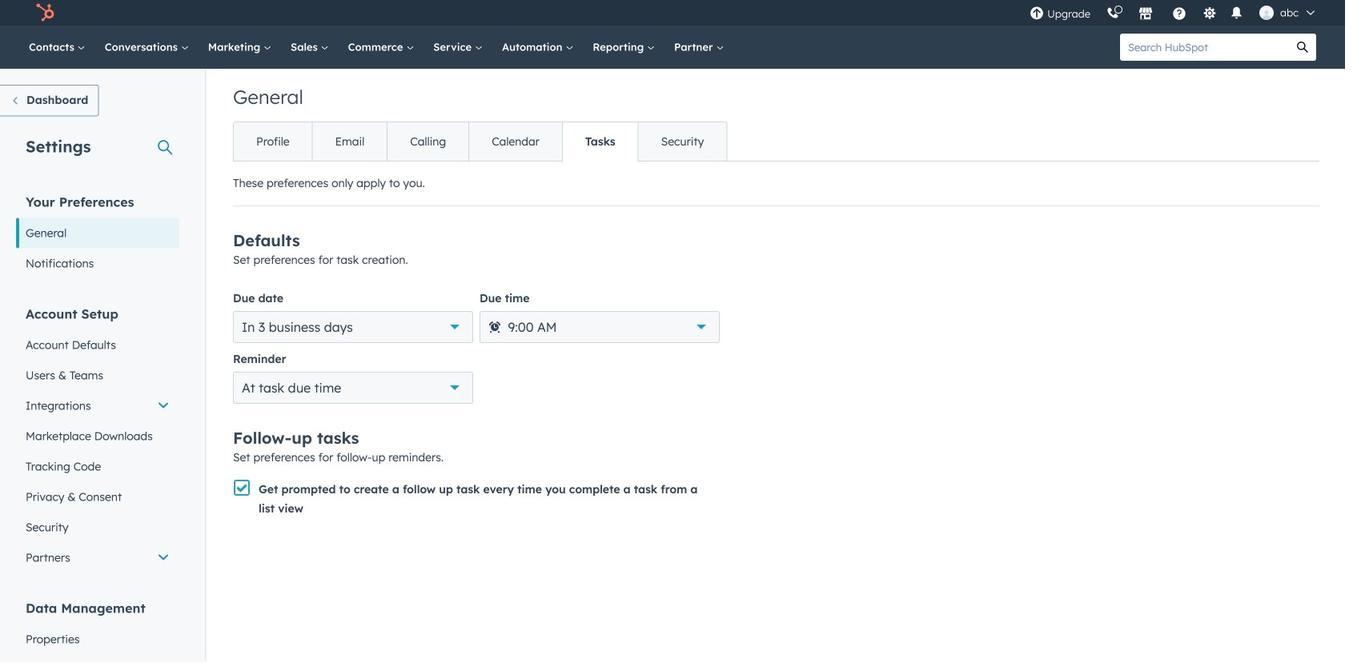 Task type: locate. For each thing, give the bounding box(es) containing it.
your preferences element
[[16, 193, 179, 279]]

navigation
[[233, 122, 727, 162]]

marketplaces image
[[1139, 7, 1153, 22]]

menu
[[1022, 0, 1326, 26]]



Task type: vqa. For each thing, say whether or not it's contained in the screenshot.
Archived Properties (0) link
no



Task type: describe. For each thing, give the bounding box(es) containing it.
Search HubSpot search field
[[1120, 34, 1289, 61]]

garebear orlando image
[[1260, 6, 1274, 20]]

account setup element
[[16, 305, 179, 574]]

data management element
[[16, 600, 179, 663]]



